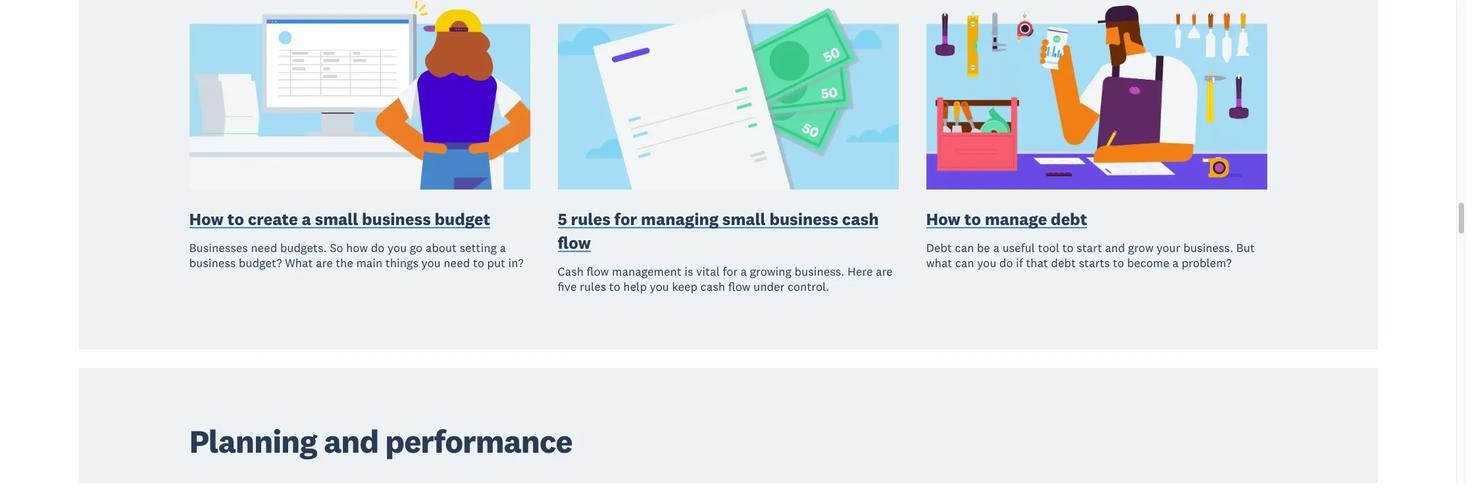 Task type: describe. For each thing, give the bounding box(es) containing it.
but
[[1236, 240, 1255, 255]]

do inside businesses need budgets. so how do you go about setting a business budget? what are the main things you need to put in?
[[371, 240, 385, 255]]

small for a
[[315, 209, 358, 230]]

how for how to manage debt
[[926, 209, 961, 230]]

things
[[386, 255, 419, 270]]

businesses
[[189, 240, 248, 255]]

control.
[[788, 279, 829, 294]]

put
[[487, 255, 505, 270]]

management
[[612, 264, 682, 279]]

business. inside cash flow management is vital for a growing business. here are five rules to help you keep cash flow under control.
[[795, 264, 845, 279]]

go
[[410, 240, 423, 255]]

budgets.
[[280, 240, 327, 255]]

flow right cash
[[587, 264, 609, 279]]

setting
[[460, 240, 497, 255]]

under
[[754, 279, 785, 294]]

rules inside 5 rules for managing small business cash flow
[[571, 209, 611, 230]]

flow inside 5 rules for managing small business cash flow
[[558, 232, 591, 253]]

0 vertical spatial debt
[[1051, 209, 1087, 230]]

planning and performance
[[189, 421, 572, 462]]

the
[[336, 255, 353, 270]]

are inside cash flow management is vital for a growing business. here are five rules to help you keep cash flow under control.
[[876, 264, 893, 279]]

a right become
[[1173, 255, 1179, 270]]

start
[[1077, 240, 1102, 255]]

2 can from the top
[[955, 255, 974, 270]]

to up businesses
[[227, 209, 244, 230]]

useful
[[1003, 240, 1035, 255]]

business inside businesses need budgets. so how do you go about setting a business budget? what are the main things you need to put in?
[[189, 255, 236, 270]]

how for how to create a small business budget
[[189, 209, 224, 230]]

your
[[1157, 240, 1181, 255]]

5 rules for managing small business cash flow link
[[558, 208, 899, 256]]

grow
[[1128, 240, 1154, 255]]

to up be at the right of the page
[[964, 209, 981, 230]]

manage
[[985, 209, 1047, 230]]

budget
[[435, 209, 490, 230]]

how to manage debt
[[926, 209, 1087, 230]]

how to create a small business budget link
[[189, 208, 490, 233]]

business for budget
[[362, 209, 431, 230]]

for inside 5 rules for managing small business cash flow
[[614, 209, 637, 230]]

business for cash
[[770, 209, 838, 230]]

cash
[[558, 264, 584, 279]]

create
[[248, 209, 298, 230]]

performance
[[385, 421, 572, 462]]

to inside businesses need budgets. so how do you go about setting a business budget? what are the main things you need to put in?
[[473, 255, 484, 270]]

to right starts
[[1113, 255, 1124, 270]]

cash flow management is vital for a growing business. here are five rules to help you keep cash flow under control.
[[558, 264, 893, 294]]

rules inside cash flow management is vital for a growing business. here are five rules to help you keep cash flow under control.
[[580, 279, 606, 294]]

you left go
[[388, 240, 407, 255]]

5 rules for managing small business cash flow
[[558, 209, 879, 253]]

what
[[285, 255, 313, 270]]

vital
[[696, 264, 720, 279]]

1 can from the top
[[955, 240, 974, 255]]

do inside debt can be a useful tool to start and grow your business. but what can you do if that debt starts to become a problem?
[[1000, 255, 1013, 270]]



Task type: locate. For each thing, give the bounding box(es) containing it.
a right be at the right of the page
[[993, 240, 1000, 255]]

business left budget?
[[189, 255, 236, 270]]

growing
[[750, 264, 792, 279]]

in?
[[508, 255, 524, 270]]

business
[[362, 209, 431, 230], [770, 209, 838, 230], [189, 255, 236, 270]]

to left put
[[473, 255, 484, 270]]

become
[[1127, 255, 1170, 270]]

business. left here
[[795, 264, 845, 279]]

small for managing
[[722, 209, 766, 230]]

you inside cash flow management is vital for a growing business. here are five rules to help you keep cash flow under control.
[[650, 279, 669, 294]]

to left help
[[609, 279, 620, 294]]

need down the "create" at left
[[251, 240, 277, 255]]

business up go
[[362, 209, 431, 230]]

0 horizontal spatial and
[[324, 421, 379, 462]]

be
[[977, 240, 990, 255]]

keep
[[672, 279, 698, 294]]

small up growing
[[722, 209, 766, 230]]

1 how from the left
[[189, 209, 224, 230]]

1 horizontal spatial how
[[926, 209, 961, 230]]

how
[[189, 209, 224, 230], [926, 209, 961, 230]]

debt
[[926, 240, 952, 255]]

a inside cash flow management is vital for a growing business. here are five rules to help you keep cash flow under control.
[[741, 264, 747, 279]]

cash
[[842, 209, 879, 230], [701, 279, 725, 294]]

tool
[[1038, 240, 1060, 255]]

five
[[558, 279, 577, 294]]

cash inside cash flow management is vital for a growing business. here are five rules to help you keep cash flow under control.
[[701, 279, 725, 294]]

to right tool
[[1062, 240, 1074, 255]]

flow down 5
[[558, 232, 591, 253]]

business.
[[1183, 240, 1233, 255], [795, 264, 845, 279]]

flow
[[558, 232, 591, 253], [587, 264, 609, 279], [728, 279, 751, 294]]

do right 'how'
[[371, 240, 385, 255]]

need left put
[[444, 255, 470, 270]]

how up debt
[[926, 209, 961, 230]]

here
[[848, 264, 873, 279]]

are left the
[[316, 255, 333, 270]]

0 horizontal spatial need
[[251, 240, 277, 255]]

a left growing
[[741, 264, 747, 279]]

small up so
[[315, 209, 358, 230]]

1 vertical spatial rules
[[580, 279, 606, 294]]

1 horizontal spatial need
[[444, 255, 470, 270]]

can
[[955, 240, 974, 255], [955, 255, 974, 270]]

how to create a small business budget
[[189, 209, 490, 230]]

0 vertical spatial for
[[614, 209, 637, 230]]

small
[[315, 209, 358, 230], [722, 209, 766, 230]]

starts
[[1079, 255, 1110, 270]]

debt
[[1051, 209, 1087, 230], [1051, 255, 1076, 270]]

0 vertical spatial and
[[1105, 240, 1125, 255]]

is
[[685, 264, 693, 279]]

0 horizontal spatial cash
[[701, 279, 725, 294]]

business inside 5 rules for managing small business cash flow
[[770, 209, 838, 230]]

a inside businesses need budgets. so how do you go about setting a business budget? what are the main things you need to put in?
[[500, 240, 506, 255]]

how to manage debt link
[[926, 208, 1087, 233]]

cash right the keep
[[701, 279, 725, 294]]

0 vertical spatial business.
[[1183, 240, 1233, 255]]

do left if in the bottom right of the page
[[1000, 255, 1013, 270]]

1 vertical spatial cash
[[701, 279, 725, 294]]

to inside cash flow management is vital for a growing business. here are five rules to help you keep cash flow under control.
[[609, 279, 620, 294]]

main
[[356, 255, 383, 270]]

and
[[1105, 240, 1125, 255], [324, 421, 379, 462]]

business up growing
[[770, 209, 838, 230]]

about
[[426, 240, 457, 255]]

0 horizontal spatial how
[[189, 209, 224, 230]]

you
[[388, 240, 407, 255], [422, 255, 441, 270], [977, 255, 997, 270], [650, 279, 669, 294]]

a
[[302, 209, 311, 230], [500, 240, 506, 255], [993, 240, 1000, 255], [1173, 255, 1179, 270], [741, 264, 747, 279]]

problem?
[[1182, 255, 1232, 270]]

rules right 5
[[571, 209, 611, 230]]

a up the budgets.
[[302, 209, 311, 230]]

business inside how to create a small business budget link
[[362, 209, 431, 230]]

flow left under
[[728, 279, 751, 294]]

0 horizontal spatial do
[[371, 240, 385, 255]]

0 horizontal spatial business
[[189, 255, 236, 270]]

0 horizontal spatial are
[[316, 255, 333, 270]]

for inside cash flow management is vital for a growing business. here are five rules to help you keep cash flow under control.
[[723, 264, 738, 279]]

managing
[[641, 209, 719, 230]]

businesses need budgets. so how do you go about setting a business budget? what are the main things you need to put in?
[[189, 240, 524, 270]]

that
[[1026, 255, 1048, 270]]

0 vertical spatial rules
[[571, 209, 611, 230]]

for left the managing
[[614, 209, 637, 230]]

so
[[330, 240, 343, 255]]

business. left but
[[1183, 240, 1233, 255]]

0 horizontal spatial business.
[[795, 264, 845, 279]]

1 horizontal spatial and
[[1105, 240, 1125, 255]]

you inside debt can be a useful tool to start and grow your business. but what can you do if that debt starts to become a problem?
[[977, 255, 997, 270]]

how inside how to manage debt link
[[926, 209, 961, 230]]

are
[[316, 255, 333, 270], [876, 264, 893, 279]]

business. inside debt can be a useful tool to start and grow your business. but what can you do if that debt starts to become a problem?
[[1183, 240, 1233, 255]]

debt inside debt can be a useful tool to start and grow your business. but what can you do if that debt starts to become a problem?
[[1051, 255, 1076, 270]]

cash up here
[[842, 209, 879, 230]]

1 vertical spatial for
[[723, 264, 738, 279]]

planning
[[189, 421, 317, 462]]

2 horizontal spatial business
[[770, 209, 838, 230]]

if
[[1016, 255, 1023, 270]]

0 horizontal spatial small
[[315, 209, 358, 230]]

do
[[371, 240, 385, 255], [1000, 255, 1013, 270]]

small inside 5 rules for managing small business cash flow
[[722, 209, 766, 230]]

debt up start
[[1051, 209, 1087, 230]]

1 small from the left
[[315, 209, 358, 230]]

how inside how to create a small business budget link
[[189, 209, 224, 230]]

debt can be a useful tool to start and grow your business. but what can you do if that debt starts to become a problem?
[[926, 240, 1255, 270]]

you right 'things'
[[422, 255, 441, 270]]

and inside debt can be a useful tool to start and grow your business. but what can you do if that debt starts to become a problem?
[[1105, 240, 1125, 255]]

are right here
[[876, 264, 893, 279]]

how
[[346, 240, 368, 255]]

for right vital
[[723, 264, 738, 279]]

1 horizontal spatial do
[[1000, 255, 1013, 270]]

0 vertical spatial cash
[[842, 209, 879, 230]]

1 vertical spatial and
[[324, 421, 379, 462]]

1 horizontal spatial for
[[723, 264, 738, 279]]

how up businesses
[[189, 209, 224, 230]]

what
[[926, 255, 952, 270]]

for
[[614, 209, 637, 230], [723, 264, 738, 279]]

you left if in the bottom right of the page
[[977, 255, 997, 270]]

you right help
[[650, 279, 669, 294]]

2 how from the left
[[926, 209, 961, 230]]

debt right that
[[1051, 255, 1076, 270]]

1 horizontal spatial business
[[362, 209, 431, 230]]

5
[[558, 209, 567, 230]]

1 vertical spatial business.
[[795, 264, 845, 279]]

help
[[623, 279, 647, 294]]

budget?
[[239, 255, 282, 270]]

0 horizontal spatial for
[[614, 209, 637, 230]]

a left in?
[[500, 240, 506, 255]]

to
[[227, 209, 244, 230], [964, 209, 981, 230], [1062, 240, 1074, 255], [473, 255, 484, 270], [1113, 255, 1124, 270], [609, 279, 620, 294]]

are inside businesses need budgets. so how do you go about setting a business budget? what are the main things you need to put in?
[[316, 255, 333, 270]]

cash inside 5 rules for managing small business cash flow
[[842, 209, 879, 230]]

rules
[[571, 209, 611, 230], [580, 279, 606, 294]]

need
[[251, 240, 277, 255], [444, 255, 470, 270]]

1 horizontal spatial business.
[[1183, 240, 1233, 255]]

1 horizontal spatial cash
[[842, 209, 879, 230]]

2 small from the left
[[722, 209, 766, 230]]

1 horizontal spatial are
[[876, 264, 893, 279]]

1 vertical spatial debt
[[1051, 255, 1076, 270]]

1 horizontal spatial small
[[722, 209, 766, 230]]

rules right five
[[580, 279, 606, 294]]



Task type: vqa. For each thing, say whether or not it's contained in the screenshot.


